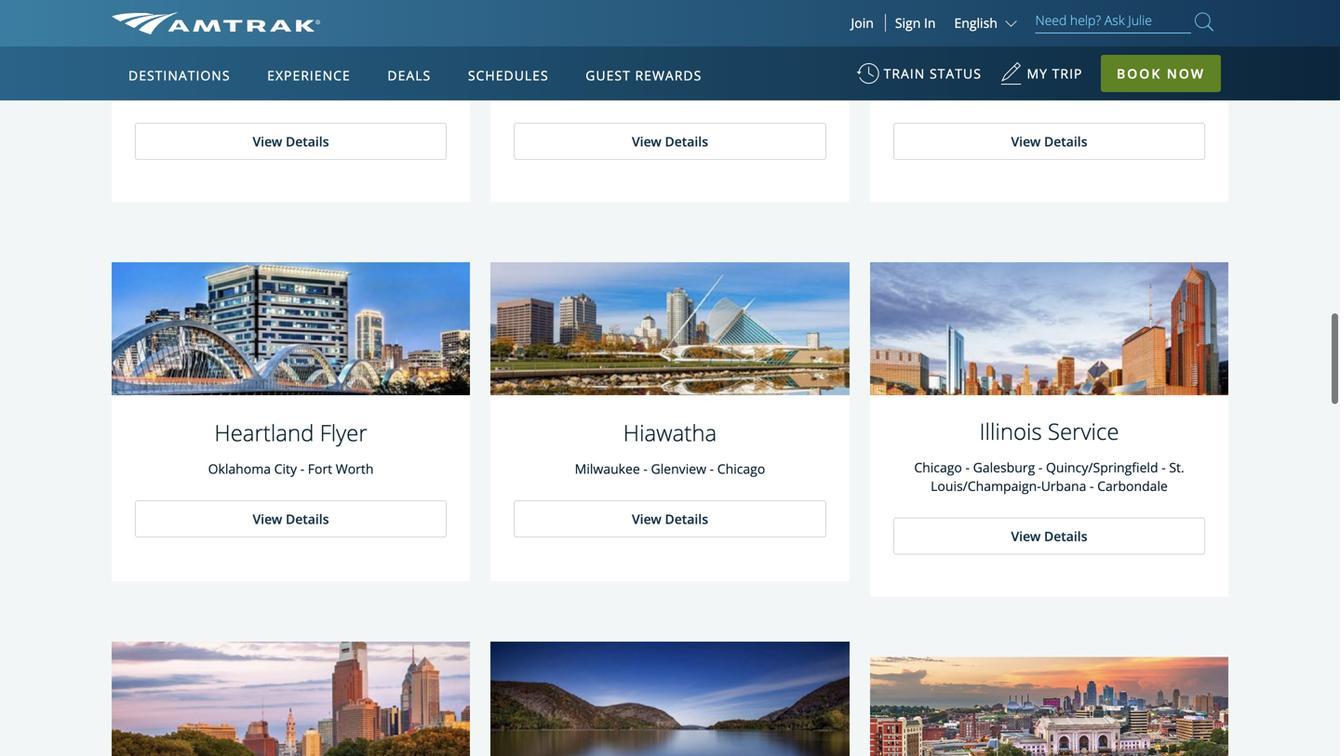 Task type: vqa. For each thing, say whether or not it's contained in the screenshot.
tablets,
no



Task type: describe. For each thing, give the bounding box(es) containing it.
chicago for empire builder
[[138, 62, 186, 79]]

york inside burlington - rutland - saratoga springs - albany - new york
[[1051, 80, 1078, 98]]

join
[[851, 14, 874, 32]]

york inside niagara falls - buffalo - rochester - syracuse - albany - new york
[[696, 80, 724, 98]]

springs
[[1092, 62, 1137, 79]]

rewards
[[635, 67, 702, 84]]

- right springs
[[1141, 62, 1145, 79]]

train
[[884, 65, 925, 82]]

chicago for illinois service
[[914, 457, 962, 475]]

- left syracuse on the right top
[[739, 62, 743, 79]]

flyer
[[320, 416, 367, 446]]

- right falls
[[613, 62, 617, 79]]

in
[[924, 14, 936, 32]]

view details link for illinois service
[[893, 516, 1205, 553]]

service for illinois service
[[1048, 414, 1119, 445]]

regions map image
[[181, 155, 628, 416]]

downtown kansas city image
[[870, 656, 1229, 757]]

rutland
[[977, 62, 1024, 79]]

- down search icon
[[1193, 62, 1197, 79]]

view details link for heartland flyer
[[135, 499, 447, 536]]

- up louis/champaign-
[[966, 457, 970, 475]]

english button
[[954, 14, 1021, 32]]

empire for empire builder
[[217, 19, 288, 49]]

- right "glenview"
[[710, 458, 714, 476]]

my
[[1027, 65, 1048, 82]]

milwaukee - glenview - chicago
[[575, 458, 765, 476]]

- down amtrak image
[[189, 62, 194, 79]]

trip
[[1052, 65, 1083, 82]]

train status link
[[857, 56, 982, 101]]

st. inside chicago - milwaukee - st. paul/minneapolis - minot - spokane - portland/seattle
[[273, 62, 288, 79]]

syracuse
[[747, 62, 801, 79]]

view for hiawatha
[[632, 509, 662, 526]]

book now button
[[1101, 55, 1221, 92]]

view for ethan allen express
[[1011, 131, 1041, 148]]

experience button
[[260, 49, 358, 101]]

galesburg
[[973, 457, 1035, 475]]

deals
[[388, 67, 431, 84]]

destinations
[[128, 67, 230, 84]]

guest
[[586, 67, 631, 84]]

- up the carbondale
[[1162, 457, 1166, 475]]

carbondale
[[1097, 475, 1168, 493]]

st. inside chicago - galesburg - quincy/springfield - st. louis/champaign-urbana - carbondale
[[1169, 457, 1185, 475]]

oklahoma city - fort worth
[[208, 458, 374, 476]]

louis/champaign-
[[931, 475, 1041, 493]]

- right buffalo
[[667, 62, 672, 79]]

view details for hiawatha
[[632, 509, 708, 526]]

view details for empire builder
[[253, 131, 329, 148]]

my trip button
[[1000, 56, 1083, 101]]

amtrak image
[[112, 12, 320, 34]]

quincy/springfield
[[1046, 457, 1158, 475]]

view for illinois service
[[1011, 526, 1041, 543]]

paul/minneapolis
[[292, 62, 397, 79]]

allen
[[1015, 19, 1064, 49]]

saratoga
[[1035, 62, 1089, 79]]

Please enter your search item search field
[[1035, 9, 1191, 34]]

hiawatha
[[623, 416, 717, 446]]

view details for ethan allen express
[[1011, 131, 1088, 148]]

albany inside burlington - rutland - saratoga springs - albany - new york
[[1148, 62, 1189, 79]]

new inside niagara falls - buffalo - rochester - syracuse - albany - new york
[[666, 80, 693, 98]]

experience
[[267, 67, 351, 84]]

express
[[1069, 19, 1148, 49]]

schedules
[[468, 67, 549, 84]]

empire for empire service
[[596, 19, 667, 49]]

details for illinois service
[[1044, 526, 1088, 543]]

burlington - rutland - saratoga springs - albany - new york
[[902, 62, 1197, 98]]

burlington
[[902, 62, 966, 79]]

my trip
[[1027, 65, 1083, 82]]

oklahoma
[[208, 458, 271, 476]]

details for hiawatha
[[665, 509, 708, 526]]



Task type: locate. For each thing, give the bounding box(es) containing it.
worth
[[336, 458, 374, 476]]

1 new from the left
[[666, 80, 693, 98]]

search icon image
[[1195, 9, 1214, 34]]

details for ethan allen express
[[1044, 131, 1088, 148]]

1 vertical spatial milwaukee
[[575, 458, 640, 476]]

0 horizontal spatial chicago
[[138, 62, 186, 79]]

rochester
[[675, 62, 736, 79]]

details for heartland flyer
[[286, 509, 329, 526]]

view for heartland flyer
[[253, 509, 282, 526]]

view details for empire service
[[632, 131, 708, 148]]

niagara
[[532, 62, 579, 79]]

milwaukee inside chicago - milwaukee - st. paul/minneapolis - minot - spokane - portland/seattle
[[197, 62, 262, 79]]

0 horizontal spatial service
[[673, 19, 744, 49]]

view details down milwaukee - glenview - chicago at bottom
[[632, 509, 708, 526]]

2 york from the left
[[1051, 80, 1078, 98]]

albany
[[1148, 62, 1189, 79], [613, 80, 655, 98]]

illinois
[[980, 414, 1042, 445]]

details down burlington - rutland - saratoga springs - albany - new york
[[1044, 131, 1088, 148]]

sign
[[895, 14, 921, 32]]

details down "glenview"
[[665, 509, 708, 526]]

chicago inside chicago - milwaukee - st. paul/minneapolis - minot - spokane - portland/seattle
[[138, 62, 186, 79]]

service
[[673, 19, 744, 49], [1048, 414, 1119, 445]]

1 horizontal spatial service
[[1048, 414, 1119, 445]]

deals button
[[380, 49, 439, 101]]

- right syracuse on the right top
[[804, 62, 808, 79]]

0 vertical spatial albany
[[1148, 62, 1189, 79]]

1 vertical spatial albany
[[613, 80, 655, 98]]

0 horizontal spatial empire
[[217, 19, 288, 49]]

2 new from the left
[[1020, 80, 1048, 98]]

illinois service
[[980, 414, 1119, 445]]

view details link for hiawatha
[[514, 499, 826, 536]]

view details down "urbana"
[[1011, 526, 1088, 543]]

details down portland/seattle
[[286, 131, 329, 148]]

chicago - milwaukee - st. paul/minneapolis - minot - spokane - portland/seattle
[[138, 62, 444, 98]]

view details link
[[135, 121, 447, 158], [514, 121, 826, 158], [893, 121, 1205, 158], [135, 499, 447, 536], [514, 499, 826, 536], [893, 516, 1205, 553]]

guest rewards
[[586, 67, 702, 84]]

book now
[[1117, 65, 1205, 82]]

0 vertical spatial st.
[[273, 62, 288, 79]]

minot
[[408, 62, 444, 79]]

service up quincy/springfield
[[1048, 414, 1119, 445]]

join button
[[840, 14, 886, 32]]

- down quincy/springfield
[[1090, 475, 1094, 493]]

view down chicago - galesburg - quincy/springfield - st. louis/champaign-urbana - carbondale
[[1011, 526, 1041, 543]]

view down city
[[253, 509, 282, 526]]

sign in
[[895, 14, 936, 32]]

0 vertical spatial service
[[673, 19, 744, 49]]

guest rewards button
[[578, 49, 710, 101]]

buffalo
[[620, 62, 664, 79]]

view details down niagara falls - buffalo - rochester - syracuse - albany - new york
[[632, 131, 708, 148]]

albany inside niagara falls - buffalo - rochester - syracuse - albany - new york
[[613, 80, 655, 98]]

details down fort
[[286, 509, 329, 526]]

view for empire builder
[[253, 131, 282, 148]]

service for empire service
[[673, 19, 744, 49]]

ethan
[[951, 19, 1009, 49]]

0 vertical spatial milwaukee
[[197, 62, 262, 79]]

empire builder
[[217, 19, 365, 49]]

heartland
[[214, 416, 314, 446]]

1 york from the left
[[696, 80, 724, 98]]

- up "urbana"
[[1039, 457, 1043, 475]]

new inside burlington - rutland - saratoga springs - albany - new york
[[1020, 80, 1048, 98]]

new down rochester
[[666, 80, 693, 98]]

english
[[954, 14, 998, 32]]

chicago - galesburg - quincy/springfield - st. louis/champaign-urbana - carbondale
[[914, 457, 1185, 493]]

1 horizontal spatial milwaukee
[[575, 458, 640, 476]]

2 horizontal spatial chicago
[[914, 457, 962, 475]]

- left "glenview"
[[643, 458, 648, 476]]

book
[[1117, 65, 1162, 82]]

view details link down "urbana"
[[893, 516, 1205, 553]]

banner containing join
[[0, 0, 1340, 430]]

details down niagara falls - buffalo - rochester - syracuse - albany - new york
[[665, 131, 708, 148]]

view details link for ethan allen express
[[893, 121, 1205, 158]]

albany right springs
[[1148, 62, 1189, 79]]

status
[[930, 65, 982, 82]]

details for empire service
[[665, 131, 708, 148]]

- left minot
[[401, 62, 405, 79]]

view down "my trip" popup button at the top right of the page
[[1011, 131, 1041, 148]]

view details link down oklahoma city - fort worth
[[135, 499, 447, 536]]

city
[[274, 458, 297, 476]]

chicago inside chicago - galesburg - quincy/springfield - st. louis/champaign-urbana - carbondale
[[914, 457, 962, 475]]

- right "rutland"
[[1027, 62, 1031, 79]]

portland/seattle
[[277, 80, 376, 98]]

milwaukee left "glenview"
[[575, 458, 640, 476]]

1 horizontal spatial albany
[[1148, 62, 1189, 79]]

view for empire service
[[632, 131, 662, 148]]

schedules link
[[461, 47, 556, 101]]

- down buffalo
[[658, 80, 662, 98]]

empire service
[[596, 19, 744, 49]]

view details for heartland flyer
[[253, 509, 329, 526]]

view details link down chicago - milwaukee - st. paul/minneapolis - minot - spokane - portland/seattle
[[135, 121, 447, 158]]

1 horizontal spatial st.
[[1169, 457, 1185, 475]]

- up spokane
[[266, 62, 270, 79]]

fort
[[308, 458, 332, 476]]

glenview
[[651, 458, 706, 476]]

details for empire builder
[[286, 131, 329, 148]]

0 horizontal spatial new
[[666, 80, 693, 98]]

- left spokane
[[206, 80, 210, 98]]

st. down the empire builder
[[273, 62, 288, 79]]

1 horizontal spatial new
[[1020, 80, 1048, 98]]

- right spokane
[[270, 80, 274, 98]]

heartland flyer
[[214, 416, 367, 446]]

0 horizontal spatial st.
[[273, 62, 288, 79]]

st.
[[273, 62, 288, 79], [1169, 457, 1185, 475]]

0 horizontal spatial york
[[696, 80, 724, 98]]

view details down burlington - rutland - saratoga springs - albany - new york
[[1011, 131, 1088, 148]]

banner
[[0, 0, 1340, 430]]

- left "rutland"
[[969, 62, 973, 79]]

york
[[696, 80, 724, 98], [1051, 80, 1078, 98]]

view details link down burlington - rutland - saratoga springs - albany - new york
[[893, 121, 1205, 158]]

view down spokane
[[253, 131, 282, 148]]

application
[[181, 155, 628, 416]]

york down rochester
[[696, 80, 724, 98]]

chicago down amtrak image
[[138, 62, 186, 79]]

milwaukee up spokane
[[197, 62, 262, 79]]

view details link down milwaukee - glenview - chicago at bottom
[[514, 499, 826, 536]]

urbana
[[1041, 475, 1087, 493]]

0 horizontal spatial milwaukee
[[197, 62, 262, 79]]

view details link for empire service
[[514, 121, 826, 158]]

ethan allen express
[[951, 19, 1148, 49]]

view down milwaukee - glenview - chicago at bottom
[[632, 509, 662, 526]]

niagara falls - buffalo - rochester - syracuse - albany - new york
[[532, 62, 808, 98]]

st. right quincy/springfield
[[1169, 457, 1185, 475]]

new
[[666, 80, 693, 98], [1020, 80, 1048, 98]]

-
[[189, 62, 194, 79], [266, 62, 270, 79], [401, 62, 405, 79], [613, 62, 617, 79], [667, 62, 672, 79], [739, 62, 743, 79], [804, 62, 808, 79], [969, 62, 973, 79], [1027, 62, 1031, 79], [1141, 62, 1145, 79], [1193, 62, 1197, 79], [206, 80, 210, 98], [270, 80, 274, 98], [658, 80, 662, 98], [966, 457, 970, 475], [1039, 457, 1043, 475], [1162, 457, 1166, 475], [300, 458, 304, 476], [643, 458, 648, 476], [710, 458, 714, 476], [1090, 475, 1094, 493]]

1 empire from the left
[[217, 19, 288, 49]]

1 vertical spatial service
[[1048, 414, 1119, 445]]

view details link for empire builder
[[135, 121, 447, 158]]

view details link down niagara falls - buffalo - rochester - syracuse - albany - new york
[[514, 121, 826, 158]]

1 vertical spatial st.
[[1169, 457, 1185, 475]]

train status
[[884, 65, 982, 82]]

1 horizontal spatial empire
[[596, 19, 667, 49]]

view down niagara falls - buffalo - rochester - syracuse - albany - new york
[[632, 131, 662, 148]]

albany down buffalo
[[613, 80, 655, 98]]

new down saratoga
[[1020, 80, 1048, 98]]

chicago
[[138, 62, 186, 79], [914, 457, 962, 475], [717, 458, 765, 476]]

sign in button
[[895, 14, 936, 32]]

view details down chicago - milwaukee - st. paul/minneapolis - minot - spokane - portland/seattle
[[253, 131, 329, 148]]

1 horizontal spatial york
[[1051, 80, 1078, 98]]

empire up spokane
[[217, 19, 288, 49]]

0 horizontal spatial albany
[[613, 80, 655, 98]]

empire up buffalo
[[596, 19, 667, 49]]

spokane
[[214, 80, 266, 98]]

view details for illinois service
[[1011, 526, 1088, 543]]

builder
[[294, 19, 365, 49]]

chicago right "glenview"
[[717, 458, 765, 476]]

service up rochester
[[673, 19, 744, 49]]

chicago up louis/champaign-
[[914, 457, 962, 475]]

details down "urbana"
[[1044, 526, 1088, 543]]

now
[[1167, 65, 1205, 82]]

view details
[[253, 131, 329, 148], [632, 131, 708, 148], [1011, 131, 1088, 148], [253, 509, 329, 526], [632, 509, 708, 526], [1011, 526, 1088, 543]]

details
[[286, 131, 329, 148], [665, 131, 708, 148], [1044, 131, 1088, 148], [286, 509, 329, 526], [665, 509, 708, 526], [1044, 526, 1088, 543]]

milwaukee
[[197, 62, 262, 79], [575, 458, 640, 476]]

view
[[253, 131, 282, 148], [632, 131, 662, 148], [1011, 131, 1041, 148], [253, 509, 282, 526], [632, 509, 662, 526], [1011, 526, 1041, 543]]

- right city
[[300, 458, 304, 476]]

falls
[[583, 62, 609, 79]]

empire
[[217, 19, 288, 49], [596, 19, 667, 49]]

york down saratoga
[[1051, 80, 1078, 98]]

2 empire from the left
[[596, 19, 667, 49]]

destinations button
[[121, 49, 238, 101]]

view details down oklahoma city - fort worth
[[253, 509, 329, 526]]

1 horizontal spatial chicago
[[717, 458, 765, 476]]



